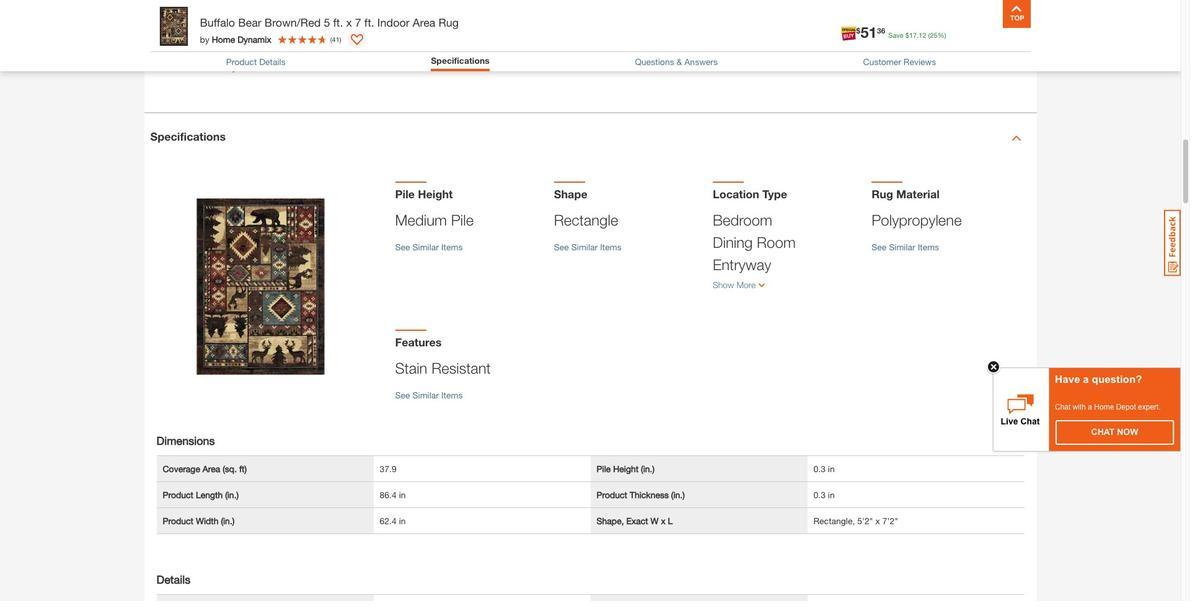 Task type: describe. For each thing, give the bounding box(es) containing it.
86.4 in
[[380, 490, 406, 500]]

resistant
[[432, 360, 491, 377]]

( 41 )
[[330, 35, 341, 43]]

dimensions
[[157, 434, 215, 448]]

similar for stain resistant
[[413, 390, 439, 401]]

patterns
[[212, 40, 244, 51]]

question?
[[1092, 374, 1143, 385]]

dining
[[713, 234, 753, 251]]

by home dynamix
[[200, 34, 271, 44]]

we
[[234, 24, 246, 35]]

slightly
[[284, 40, 311, 51]]

w
[[651, 516, 659, 526]]

images
[[279, 0, 307, 4]]

possible.
[[539, 0, 574, 4]]

similar for medium pile
[[413, 242, 439, 252]]

$ inside $ 51 36
[[857, 26, 861, 35]]

save
[[889, 31, 904, 39]]

1 horizontal spatial and
[[391, 40, 406, 51]]

2 as from the left
[[528, 0, 537, 4]]

best
[[276, 24, 293, 35]]

features
[[395, 335, 442, 349]]

shape
[[365, 40, 389, 51]]

1 vertical spatial with
[[1073, 403, 1087, 411]]

medium pile
[[395, 211, 474, 229]]

see similar items for stain resistant
[[395, 390, 463, 401]]

width
[[196, 516, 219, 526]]

l
[[668, 516, 673, 526]]

5'2"
[[858, 516, 874, 526]]

(sq.
[[223, 464, 237, 474]]

shape
[[554, 187, 588, 201]]

return
[[184, 62, 211, 72]]

see for stain resistant
[[395, 390, 410, 401]]

exists.
[[184, 40, 209, 51]]

feedback link image
[[1165, 210, 1181, 277]]

dynamix
[[238, 34, 271, 44]]

product image image
[[153, 6, 194, 47]]

due
[[576, 0, 592, 4]]

)
[[340, 35, 341, 43]]

return policy link
[[184, 62, 236, 72]]

86.4
[[380, 490, 397, 500]]

(in.) for pile height (in.)
[[641, 464, 655, 474]]

buffalo
[[200, 16, 235, 29]]

1 vertical spatial to
[[295, 24, 303, 35]]

0 horizontal spatial details
[[157, 573, 190, 587]]

.
[[917, 31, 919, 39]]

variation
[[594, 24, 627, 35]]

2 horizontal spatial may
[[530, 9, 546, 19]]

the
[[236, 0, 251, 4]]

have a question?
[[1055, 374, 1143, 385]]

room
[[757, 234, 796, 251]]

(in.) for product length (in.)
[[225, 490, 239, 500]]

with inside please note: the digital images and product dimensions on our website are as accurate as possible. due to differences in computer monitors, some rug colors may vary slightly. lengths and widths may vary from the published dimensions. we do our best to provide you with an exact measurement, but please be advised that some variation exists. patterns may vary slightly according to shape and size selected.
[[353, 24, 369, 35]]

see similar items for rectangle
[[554, 242, 622, 252]]

1 vertical spatial specifications
[[150, 130, 226, 143]]

chat
[[1055, 403, 1071, 411]]

buffalo bear brown/red 5 ft. x 7 ft. indoor area rug
[[200, 16, 459, 29]]

chat now link
[[1057, 421, 1174, 444]]

0 vertical spatial our
[[418, 0, 431, 4]]

chat
[[1092, 427, 1115, 437]]

from
[[567, 9, 585, 19]]

save $ 17 . 12 ( 25 %)
[[889, 31, 947, 39]]

thickness
[[630, 490, 669, 500]]

height for pile height (in.)
[[613, 464, 639, 474]]

medium
[[395, 211, 447, 229]]

bedroom
[[713, 211, 773, 229]]

accurate
[[491, 0, 525, 4]]

product
[[326, 0, 357, 4]]

product width (in.)
[[163, 516, 235, 526]]

but
[[465, 24, 478, 35]]

2 horizontal spatial to
[[594, 0, 602, 4]]

1 horizontal spatial to
[[355, 40, 362, 51]]

caret image
[[1012, 133, 1022, 143]]

published
[[602, 9, 640, 19]]

return policy
[[184, 62, 236, 72]]

pile for pile height (in.)
[[597, 464, 611, 474]]

37.9
[[380, 464, 397, 474]]

0 horizontal spatial our
[[261, 24, 274, 35]]

5
[[324, 16, 330, 29]]

0 vertical spatial home
[[212, 34, 235, 44]]

show
[[713, 280, 735, 290]]

display image
[[351, 34, 363, 47]]

%)
[[938, 31, 947, 39]]

computer
[[239, 9, 276, 19]]

according
[[314, 40, 352, 51]]

1 vertical spatial a
[[1089, 403, 1093, 411]]

provide
[[305, 24, 334, 35]]

be
[[508, 24, 518, 35]]

items for medium pile
[[441, 242, 463, 252]]

2 horizontal spatial vary
[[549, 9, 565, 19]]

type
[[763, 187, 788, 201]]

entryway
[[713, 256, 772, 273]]

in inside please note: the digital images and product dimensions on our website are as accurate as possible. due to differences in computer monitors, some rug colors may vary slightly. lengths and widths may vary from the published dimensions. we do our best to provide you with an exact measurement, but please be advised that some variation exists. patterns may vary slightly according to shape and size selected.
[[230, 9, 236, 19]]

rug material
[[872, 187, 940, 201]]

material
[[897, 187, 940, 201]]

dimensions.
[[184, 24, 231, 35]]

coverage
[[163, 464, 200, 474]]

policy
[[213, 62, 236, 72]]

0.3 for product thickness (in.)
[[814, 490, 826, 500]]

25
[[930, 31, 938, 39]]

1 horizontal spatial vary
[[401, 9, 418, 19]]

0 horizontal spatial area
[[203, 464, 220, 474]]

items for stain resistant
[[441, 390, 463, 401]]

0 horizontal spatial x
[[346, 16, 352, 29]]

0 vertical spatial area
[[413, 16, 436, 29]]

1 horizontal spatial rug
[[872, 187, 894, 201]]

62.4
[[380, 516, 397, 526]]

product image
[[169, 196, 352, 379]]

questions
[[635, 56, 675, 67]]

62.4 in
[[380, 516, 406, 526]]

0 vertical spatial a
[[1084, 374, 1089, 385]]

an
[[372, 24, 381, 35]]

1 horizontal spatial $
[[906, 31, 910, 39]]



Task type: locate. For each thing, give the bounding box(es) containing it.
rug down the 'website'
[[439, 16, 459, 29]]

questions & answers
[[635, 56, 718, 67]]

x right 5'2"
[[876, 516, 881, 526]]

1 horizontal spatial as
[[528, 0, 537, 4]]

on
[[406, 0, 416, 4]]

a right have
[[1084, 374, 1089, 385]]

1 horizontal spatial pile
[[451, 211, 474, 229]]

0 vertical spatial with
[[353, 24, 369, 35]]

17
[[910, 31, 917, 39]]

0.3
[[814, 464, 826, 474], [814, 490, 826, 500]]

0 horizontal spatial (
[[330, 35, 332, 43]]

items for polypropylene
[[918, 242, 940, 252]]

0 horizontal spatial some
[[317, 9, 339, 19]]

1 ft. from the left
[[333, 16, 343, 29]]

vary
[[401, 9, 418, 19], [549, 9, 565, 19], [266, 40, 282, 51]]

lengths
[[451, 9, 482, 19]]

2 horizontal spatial pile
[[597, 464, 611, 474]]

$
[[857, 26, 861, 35], [906, 31, 910, 39]]

see for polypropylene
[[872, 242, 887, 252]]

see similar items down rectangle
[[554, 242, 622, 252]]

see similar items down stain resistant
[[395, 390, 463, 401]]

in
[[230, 9, 236, 19], [828, 464, 835, 474], [399, 490, 406, 500], [828, 490, 835, 500], [399, 516, 406, 526]]

1 horizontal spatial (
[[929, 31, 930, 39]]

see similar items down polypropylene
[[872, 242, 940, 252]]

vary down possible.
[[549, 9, 565, 19]]

&
[[677, 56, 682, 67]]

0 horizontal spatial height
[[418, 187, 453, 201]]

similar for rectangle
[[572, 242, 598, 252]]

see similar items for polypropylene
[[872, 242, 940, 252]]

with right chat
[[1073, 403, 1087, 411]]

digital
[[253, 0, 276, 4]]

area down on
[[413, 16, 436, 29]]

1 vertical spatial some
[[570, 24, 592, 35]]

0 horizontal spatial home
[[212, 34, 235, 44]]

see down stain
[[395, 390, 410, 401]]

may down do
[[247, 40, 263, 51]]

similar
[[413, 242, 439, 252], [572, 242, 598, 252], [889, 242, 916, 252], [413, 390, 439, 401]]

may up "advised"
[[530, 9, 546, 19]]

measurement,
[[407, 24, 463, 35]]

note:
[[213, 0, 234, 4]]

show more button
[[713, 276, 860, 299]]

chat with a home depot expert.
[[1055, 403, 1161, 411]]

0 horizontal spatial rug
[[439, 16, 459, 29]]

pile up medium
[[395, 187, 415, 201]]

similar down stain
[[413, 390, 439, 401]]

as right "are"
[[480, 0, 489, 4]]

1 vertical spatial area
[[203, 464, 220, 474]]

0 horizontal spatial with
[[353, 24, 369, 35]]

(in.) for product thickness (in.)
[[672, 490, 685, 500]]

1 vertical spatial details
[[157, 573, 190, 587]]

product for product thickness (in.)
[[597, 490, 628, 500]]

2 vertical spatial pile
[[597, 464, 611, 474]]

a right chat
[[1089, 403, 1093, 411]]

1 horizontal spatial area
[[413, 16, 436, 29]]

0 horizontal spatial ft.
[[333, 16, 343, 29]]

1 as from the left
[[480, 0, 489, 4]]

x left l
[[661, 516, 666, 526]]

items down stain resistant
[[441, 390, 463, 401]]

product down patterns
[[226, 56, 257, 67]]

0 horizontal spatial as
[[480, 0, 489, 4]]

1 vertical spatial and
[[485, 9, 499, 19]]

please
[[184, 0, 210, 4]]

customer reviews
[[864, 56, 937, 67]]

41
[[332, 35, 340, 43]]

1 vertical spatial 0.3
[[814, 490, 826, 500]]

customer reviews button
[[864, 56, 937, 67], [864, 56, 937, 67]]

product details
[[226, 56, 286, 67]]

1 vertical spatial 0.3 in
[[814, 490, 835, 500]]

2 vertical spatial and
[[391, 40, 406, 51]]

see
[[395, 242, 410, 252], [554, 242, 569, 252], [872, 242, 887, 252], [395, 390, 410, 401]]

items for rectangle
[[600, 242, 622, 252]]

x left 7
[[346, 16, 352, 29]]

product left width
[[163, 516, 194, 526]]

2 0.3 from the top
[[814, 490, 826, 500]]

vary down on
[[401, 9, 418, 19]]

1 0.3 in from the top
[[814, 464, 835, 474]]

2 horizontal spatial x
[[876, 516, 881, 526]]

height up product thickness (in.)
[[613, 464, 639, 474]]

$ left .
[[906, 31, 910, 39]]

0 vertical spatial pile
[[395, 187, 415, 201]]

1 horizontal spatial height
[[613, 464, 639, 474]]

product length (in.)
[[163, 490, 239, 500]]

exact
[[384, 24, 405, 35]]

to left shape
[[355, 40, 362, 51]]

see down rectangle
[[554, 242, 569, 252]]

see for medium pile
[[395, 242, 410, 252]]

1 horizontal spatial some
[[570, 24, 592, 35]]

ft. right 7
[[365, 16, 374, 29]]

exact
[[627, 516, 649, 526]]

pile height (in.)
[[597, 464, 655, 474]]

home
[[212, 34, 235, 44], [1095, 403, 1115, 411]]

our right do
[[261, 24, 274, 35]]

ft)
[[239, 464, 247, 474]]

( left )
[[330, 35, 332, 43]]

(in.) right length
[[225, 490, 239, 500]]

pile right medium
[[451, 211, 474, 229]]

advised
[[520, 24, 551, 35]]

and up monitors, at the top left of page
[[309, 0, 324, 4]]

pile for pile height
[[395, 187, 415, 201]]

answers
[[685, 56, 718, 67]]

0 vertical spatial rug
[[439, 16, 459, 29]]

by
[[200, 34, 209, 44]]

(in.) for product width (in.)
[[221, 516, 235, 526]]

size
[[408, 40, 423, 51]]

some down from
[[570, 24, 592, 35]]

area left (sq.
[[203, 464, 220, 474]]

0 vertical spatial height
[[418, 187, 453, 201]]

to right best
[[295, 24, 303, 35]]

rug left material
[[872, 187, 894, 201]]

0 horizontal spatial pile
[[395, 187, 415, 201]]

1 horizontal spatial with
[[1073, 403, 1087, 411]]

please note: the digital images and product dimensions on our website are as accurate as possible. due to differences in computer monitors, some rug colors may vary slightly. lengths and widths may vary from the published dimensions. we do our best to provide you with an exact measurement, but please be advised that some variation exists. patterns may vary slightly according to shape and size selected.
[[184, 0, 640, 51]]

product for product length (in.)
[[163, 490, 194, 500]]

see for rectangle
[[554, 242, 569, 252]]

and up please
[[485, 9, 499, 19]]

colors
[[356, 9, 380, 19]]

ft. right 5
[[333, 16, 343, 29]]

2 0.3 in from the top
[[814, 490, 835, 500]]

(in.) up l
[[672, 490, 685, 500]]

0.3 in for pile height (in.)
[[814, 464, 835, 474]]

location
[[713, 187, 760, 201]]

36
[[877, 26, 886, 35]]

reviews
[[904, 56, 937, 67]]

height up medium pile
[[418, 187, 453, 201]]

0 vertical spatial specifications
[[431, 55, 490, 66]]

see down medium
[[395, 242, 410, 252]]

2 vertical spatial to
[[355, 40, 362, 51]]

see similar items for medium pile
[[395, 242, 463, 252]]

2 ft. from the left
[[365, 16, 374, 29]]

0 vertical spatial to
[[594, 0, 602, 4]]

pile height
[[395, 187, 453, 201]]

rectangle
[[554, 211, 619, 229]]

0 horizontal spatial $
[[857, 26, 861, 35]]

product details button
[[226, 56, 286, 67], [226, 56, 286, 67]]

0 horizontal spatial may
[[247, 40, 263, 51]]

12
[[919, 31, 927, 39]]

may down the dimensions at the top left of the page
[[382, 9, 399, 19]]

some up provide
[[317, 9, 339, 19]]

similar down polypropylene
[[889, 242, 916, 252]]

1 vertical spatial our
[[261, 24, 274, 35]]

1 vertical spatial rug
[[872, 187, 894, 201]]

rug
[[439, 16, 459, 29], [872, 187, 894, 201]]

0.3 in
[[814, 464, 835, 474], [814, 490, 835, 500]]

product for product width (in.)
[[163, 516, 194, 526]]

0 horizontal spatial and
[[309, 0, 324, 4]]

0.3 for pile height (in.)
[[814, 464, 826, 474]]

product down coverage
[[163, 490, 194, 500]]

product
[[226, 56, 257, 67], [163, 490, 194, 500], [597, 490, 628, 500], [163, 516, 194, 526]]

with left the an
[[353, 24, 369, 35]]

0 vertical spatial details
[[259, 56, 286, 67]]

as right accurate at the top left
[[528, 0, 537, 4]]

1 horizontal spatial specifications
[[431, 55, 490, 66]]

see down polypropylene
[[872, 242, 887, 252]]

1 horizontal spatial ft.
[[365, 16, 374, 29]]

$ left 36
[[857, 26, 861, 35]]

brown/red
[[265, 16, 321, 29]]

location type
[[713, 187, 788, 201]]

see similar items down medium pile
[[395, 242, 463, 252]]

dimensions
[[359, 0, 403, 4]]

have
[[1055, 374, 1081, 385]]

and down exact
[[391, 40, 406, 51]]

may
[[382, 9, 399, 19], [530, 9, 546, 19], [247, 40, 263, 51]]

0 vertical spatial some
[[317, 9, 339, 19]]

specifications
[[431, 55, 490, 66], [150, 130, 226, 143]]

differences
[[184, 9, 227, 19]]

2 horizontal spatial and
[[485, 9, 499, 19]]

items down medium pile
[[441, 242, 463, 252]]

items down rectangle
[[600, 242, 622, 252]]

to up the
[[594, 0, 602, 4]]

vary down best
[[266, 40, 282, 51]]

7'2"
[[883, 516, 899, 526]]

more
[[737, 280, 756, 290]]

1 0.3 from the top
[[814, 464, 826, 474]]

1 horizontal spatial our
[[418, 0, 431, 4]]

1 horizontal spatial x
[[661, 516, 666, 526]]

depot
[[1117, 403, 1137, 411]]

pile up product thickness (in.)
[[597, 464, 611, 474]]

do
[[248, 24, 258, 35]]

0 vertical spatial 0.3 in
[[814, 464, 835, 474]]

0 horizontal spatial to
[[295, 24, 303, 35]]

0.3 in for product thickness (in.)
[[814, 490, 835, 500]]

see similar items
[[395, 242, 463, 252], [554, 242, 622, 252], [872, 242, 940, 252], [395, 390, 463, 401]]

similar down medium
[[413, 242, 439, 252]]

0 vertical spatial 0.3
[[814, 464, 826, 474]]

top button
[[1003, 0, 1031, 28]]

1 vertical spatial height
[[613, 464, 639, 474]]

stain
[[395, 360, 428, 377]]

similar down rectangle
[[572, 242, 598, 252]]

chat now
[[1092, 427, 1139, 437]]

our right on
[[418, 0, 431, 4]]

similar for polypropylene
[[889, 242, 916, 252]]

0 vertical spatial and
[[309, 0, 324, 4]]

product up shape,
[[597, 490, 628, 500]]

7
[[355, 16, 361, 29]]

1 vertical spatial home
[[1095, 403, 1115, 411]]

(in.) right width
[[221, 516, 235, 526]]

( right 12
[[929, 31, 930, 39]]

home down buffalo
[[212, 34, 235, 44]]

please
[[480, 24, 506, 35]]

1 horizontal spatial may
[[382, 9, 399, 19]]

0 horizontal spatial specifications
[[150, 130, 226, 143]]

expert.
[[1139, 403, 1161, 411]]

area
[[413, 16, 436, 29], [203, 464, 220, 474]]

height for pile height
[[418, 187, 453, 201]]

0 horizontal spatial vary
[[266, 40, 282, 51]]

product for product details
[[226, 56, 257, 67]]

x
[[346, 16, 352, 29], [661, 516, 666, 526], [876, 516, 881, 526]]

(in.) up thickness
[[641, 464, 655, 474]]

home left depot on the right of page
[[1095, 403, 1115, 411]]

slightly.
[[420, 9, 449, 19]]

items down polypropylene
[[918, 242, 940, 252]]

bedroom dining room entryway show more
[[713, 211, 796, 290]]

51
[[861, 24, 877, 41]]

1 vertical spatial pile
[[451, 211, 474, 229]]

a
[[1084, 374, 1089, 385], [1089, 403, 1093, 411]]

length
[[196, 490, 223, 500]]

1 horizontal spatial details
[[259, 56, 286, 67]]

specifications button
[[431, 55, 490, 68], [431, 55, 490, 66], [144, 113, 1037, 163]]

1 horizontal spatial home
[[1095, 403, 1115, 411]]

website
[[433, 0, 463, 4]]



Task type: vqa. For each thing, say whether or not it's contained in the screenshot.
Type
yes



